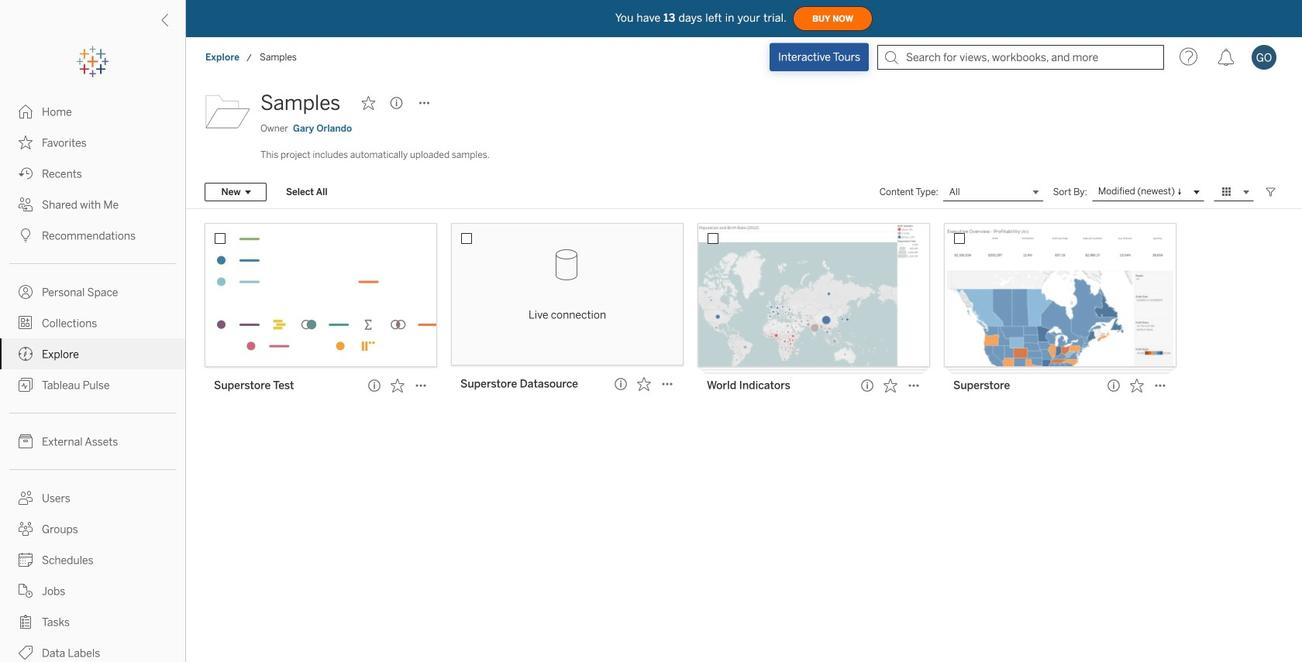 Task type: describe. For each thing, give the bounding box(es) containing it.
navigation panel element
[[0, 47, 185, 663]]

grid view image
[[1220, 185, 1234, 199]]

project image
[[205, 88, 251, 134]]



Task type: vqa. For each thing, say whether or not it's contained in the screenshot.
Project image
yes



Task type: locate. For each thing, give the bounding box(es) containing it.
main navigation. press the up and down arrow keys to access links. element
[[0, 96, 185, 663]]

Search for views, workbooks, and more text field
[[877, 45, 1164, 70]]



